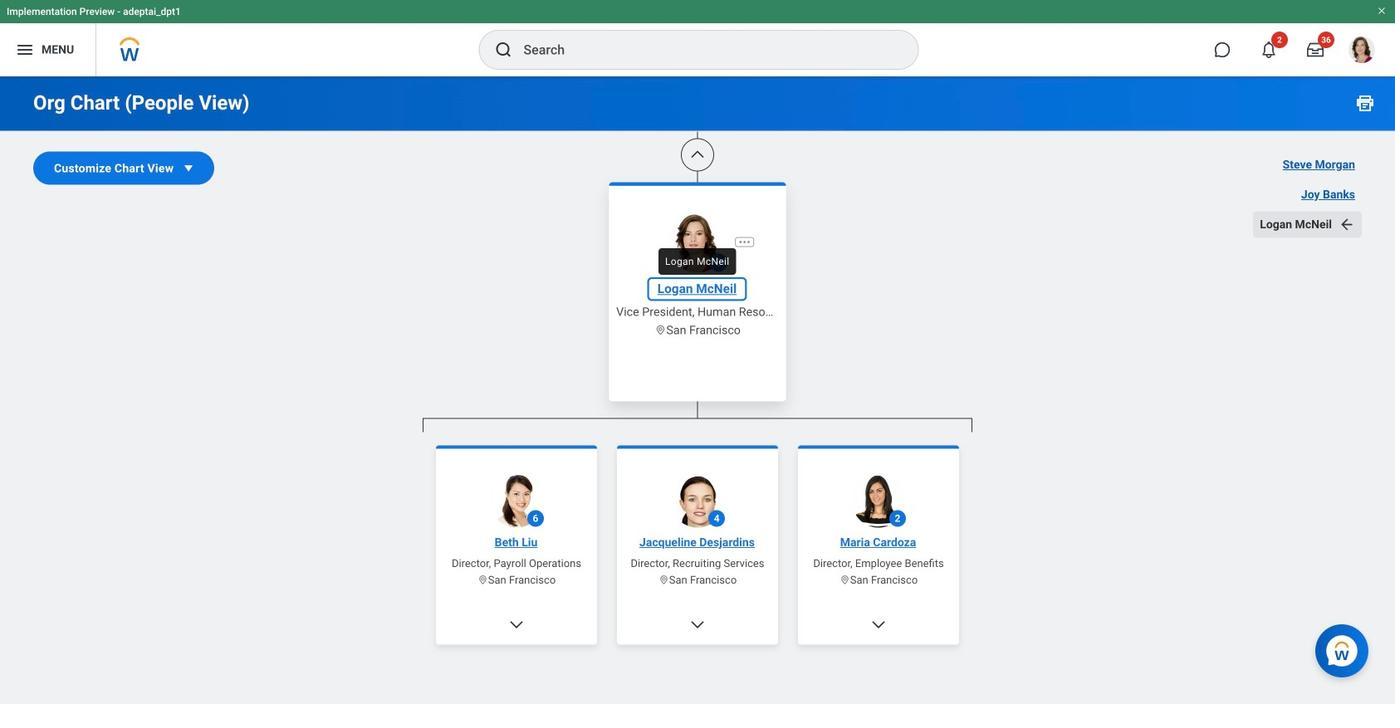 Task type: vqa. For each thing, say whether or not it's contained in the screenshot.
search 'icon' to the right
no



Task type: locate. For each thing, give the bounding box(es) containing it.
1 vertical spatial location image
[[659, 575, 669, 586]]

location image
[[477, 575, 488, 586], [840, 575, 850, 586]]

main content
[[0, 0, 1396, 704]]

chevron down image for 1st location image from the right
[[871, 617, 887, 633]]

0 horizontal spatial chevron down image
[[690, 617, 706, 633]]

1 chevron down image from the left
[[690, 617, 706, 633]]

2 chevron down image from the left
[[871, 617, 887, 633]]

0 horizontal spatial location image
[[477, 575, 488, 586]]

banner
[[0, 0, 1396, 76]]

chevron down image
[[508, 617, 525, 633]]

location image
[[655, 324, 667, 336], [659, 575, 669, 586]]

1 horizontal spatial chevron down image
[[871, 617, 887, 633]]

chevron down image
[[690, 617, 706, 633], [871, 617, 887, 633]]

1 location image from the left
[[477, 575, 488, 586]]

notifications large image
[[1261, 42, 1278, 58]]

tooltip
[[654, 243, 741, 280]]

1 horizontal spatial location image
[[840, 575, 850, 586]]

2 location image from the left
[[840, 575, 850, 586]]

chevron up image
[[690, 147, 706, 163]]

logan mcneil, logan mcneil, 3 direct reports element
[[423, 432, 973, 704]]



Task type: describe. For each thing, give the bounding box(es) containing it.
0 vertical spatial location image
[[655, 324, 667, 336]]

inbox large image
[[1308, 42, 1324, 58]]

justify image
[[15, 40, 35, 60]]

chevron down image for bottom location icon
[[690, 617, 706, 633]]

print org chart image
[[1356, 93, 1376, 113]]

related actions image
[[738, 235, 752, 249]]

Search Workday  search field
[[524, 32, 884, 68]]

search image
[[494, 40, 514, 60]]

profile logan mcneil image
[[1349, 37, 1376, 67]]

caret down image
[[180, 160, 197, 177]]

arrow left image
[[1339, 216, 1356, 233]]

close environment banner image
[[1377, 6, 1387, 16]]



